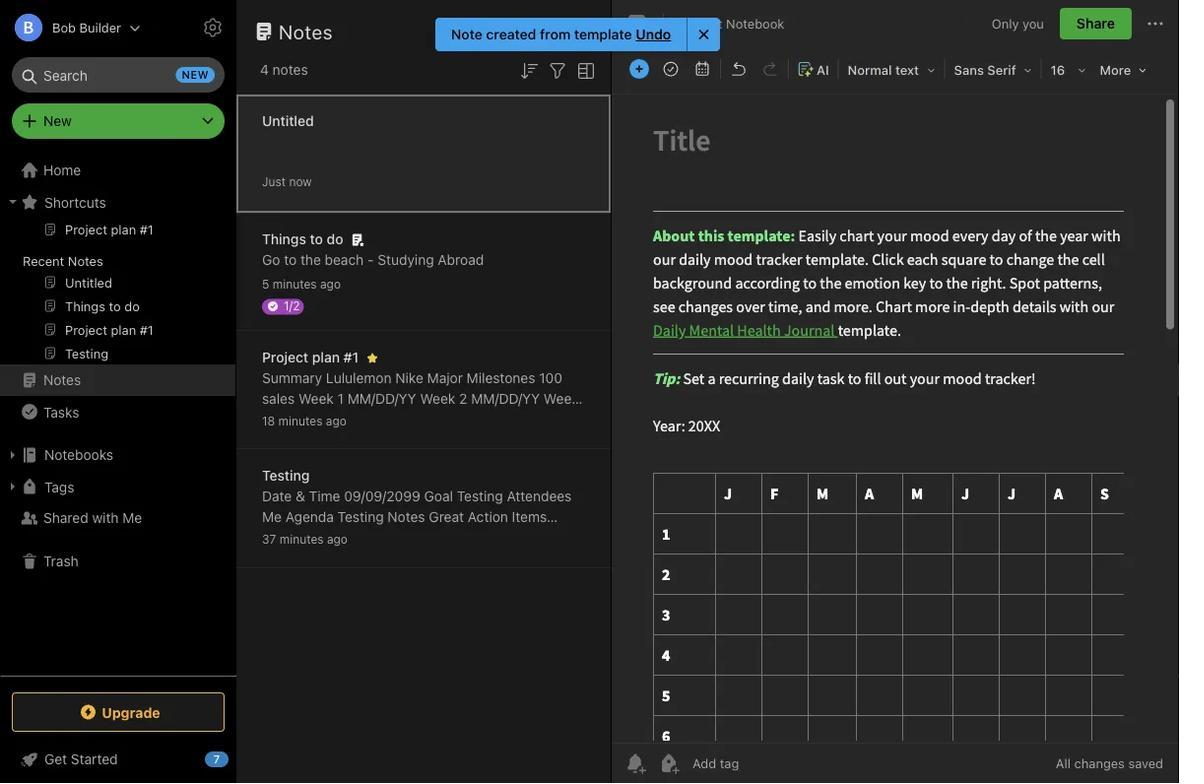 Task type: vqa. For each thing, say whether or not it's contained in the screenshot.
Add a reminder icon
yes



Task type: locate. For each thing, give the bounding box(es) containing it.
me down date
[[262, 509, 282, 525]]

minutes down agenda
[[280, 533, 324, 547]]

0 horizontal spatial 4
[[260, 62, 269, 78]]

to right go
[[284, 252, 297, 268]]

beach
[[325, 252, 364, 268]]

to left do
[[310, 231, 323, 247]]

tasks
[[43, 404, 79, 420]]

3
[[262, 412, 271, 428], [455, 432, 464, 449]]

2 horizontal spatial testing
[[457, 488, 503, 505]]

out
[[559, 530, 580, 546]]

task up goal
[[422, 432, 451, 449]]

template
[[575, 26, 632, 42]]

week down the 100
[[544, 391, 579, 407]]

action
[[468, 509, 509, 525]]

testing up the action
[[457, 488, 503, 505]]

2 vertical spatial notes
[[318, 551, 353, 567]]

sans
[[955, 63, 985, 77]]

summary lululemon nike major milestones 100 sales week 1 mm/dd/yy week 2 mm/dd/yy week 3 mm/dd/yy week 4 mm/dd/yy week 5 mm/dd/yy task 1 task 2 task 3 task 4 le...
[[262, 370, 579, 449]]

notes up tasks
[[43, 372, 81, 388]]

meeting down the great
[[428, 530, 480, 546]]

0 horizontal spatial 3
[[262, 412, 271, 428]]

1 up "09/09/2099"
[[368, 432, 374, 449]]

More field
[[1094, 55, 1155, 84]]

just
[[262, 175, 286, 189]]

just now
[[262, 175, 312, 189]]

builder
[[79, 20, 121, 35]]

bob builder
[[52, 20, 121, 35]]

0 vertical spatial 3
[[262, 412, 271, 428]]

share
[[1077, 15, 1116, 32]]

1 horizontal spatial 1
[[368, 432, 374, 449]]

studying
[[378, 252, 434, 268]]

notes down "status"
[[318, 551, 353, 567]]

5
[[262, 277, 270, 291], [510, 412, 519, 428]]

1 vertical spatial 4
[[386, 412, 395, 428]]

ago for testing
[[327, 533, 348, 547]]

1 vertical spatial ago
[[326, 415, 347, 428]]

1 horizontal spatial testing
[[338, 509, 384, 525]]

from
[[540, 26, 571, 42]]

ai button
[[792, 55, 837, 84]]

normal text
[[848, 63, 920, 77]]

notes right the recent
[[68, 253, 103, 268]]

notes up "untitled"
[[273, 62, 308, 78]]

Account field
[[0, 8, 141, 47]]

week down milestones
[[471, 412, 507, 428]]

0 vertical spatial to
[[310, 231, 323, 247]]

2 horizontal spatial 4
[[500, 432, 509, 449]]

minutes up 1/2
[[273, 277, 317, 291]]

ago for project plan #1
[[326, 415, 347, 428]]

2 vertical spatial ago
[[327, 533, 348, 547]]

the
[[301, 252, 321, 268]]

More actions field
[[1144, 8, 1168, 39]]

0 horizontal spatial meeting
[[262, 551, 314, 567]]

mm/dd/yy
[[348, 391, 417, 407], [471, 391, 540, 407], [274, 412, 343, 428], [399, 412, 468, 428], [262, 432, 331, 449]]

upgrade button
[[12, 693, 225, 732]]

great
[[429, 509, 464, 525]]

minutes
[[273, 277, 317, 291], [279, 415, 323, 428], [280, 533, 324, 547]]

0 vertical spatial 1
[[338, 391, 344, 407]]

me right with
[[123, 510, 142, 526]]

shared with me link
[[0, 503, 236, 534]]

0 vertical spatial meeting
[[428, 530, 480, 546]]

mm/dd/yy down milestones
[[471, 391, 540, 407]]

sales
[[262, 391, 295, 407]]

1 vertical spatial minutes
[[279, 415, 323, 428]]

tree
[[0, 155, 237, 675]]

minutes for testing
[[280, 533, 324, 547]]

abroad
[[438, 252, 484, 268]]

do
[[327, 231, 344, 247]]

project
[[262, 349, 309, 366]]

ago
[[320, 277, 341, 291], [326, 415, 347, 428], [327, 533, 348, 547]]

4 down lululemon
[[386, 412, 395, 428]]

all changes saved
[[1057, 757, 1164, 771]]

2
[[459, 391, 468, 407], [410, 432, 419, 449]]

ago down beach
[[320, 277, 341, 291]]

task down 18 minutes ago
[[335, 432, 364, 449]]

new search field
[[26, 57, 215, 93]]

18
[[262, 415, 275, 428]]

settings image
[[201, 16, 225, 39]]

task up "09/09/2099"
[[378, 432, 407, 449]]

2 vertical spatial minutes
[[280, 533, 324, 547]]

mm/dd/yy down 18 minutes ago
[[262, 432, 331, 449]]

mm/dd/yy down sales at left
[[274, 412, 343, 428]]

ago down lululemon
[[326, 415, 347, 428]]

0 horizontal spatial 5
[[262, 277, 270, 291]]

1 horizontal spatial to
[[310, 231, 323, 247]]

expand note image
[[626, 12, 650, 35]]

0 horizontal spatial testing
[[262, 468, 310, 484]]

notes
[[273, 62, 308, 78], [484, 530, 519, 546], [318, 551, 353, 567]]

1 vertical spatial testing
[[457, 488, 503, 505]]

4 left le...
[[500, 432, 509, 449]]

meeting
[[428, 530, 480, 546], [262, 551, 314, 567]]

notes
[[279, 20, 333, 43], [68, 253, 103, 268], [43, 372, 81, 388], [388, 509, 425, 525]]

now
[[289, 175, 312, 189]]

-
[[368, 252, 374, 268]]

3 down sales at left
[[262, 412, 271, 428]]

meeting down assignee
[[262, 551, 314, 567]]

1 horizontal spatial 2
[[459, 391, 468, 407]]

0 horizontal spatial notes
[[273, 62, 308, 78]]

notes inside notes link
[[43, 372, 81, 388]]

Font family field
[[948, 55, 1040, 84]]

1 horizontal spatial me
[[262, 509, 282, 525]]

testing up "status"
[[338, 509, 384, 525]]

notebooks link
[[0, 440, 236, 471]]

note window element
[[612, 0, 1180, 784]]

2 vertical spatial testing
[[338, 509, 384, 525]]

3 down major
[[455, 432, 464, 449]]

notes up up
[[388, 509, 425, 525]]

1 vertical spatial meeting
[[262, 551, 314, 567]]

week
[[299, 391, 334, 407], [420, 391, 456, 407], [544, 391, 579, 407], [347, 412, 382, 428], [471, 412, 507, 428]]

normal
[[848, 63, 893, 77]]

go to the beach - studying abroad
[[262, 252, 484, 268]]

to for things
[[310, 231, 323, 247]]

with
[[92, 510, 119, 526]]

ai
[[817, 63, 830, 77]]

recent
[[23, 253, 64, 268]]

1 vertical spatial 3
[[455, 432, 464, 449]]

expand notebooks image
[[5, 448, 21, 463]]

5 down go
[[262, 277, 270, 291]]

1/2
[[284, 299, 300, 313]]

1 vertical spatial 5
[[510, 412, 519, 428]]

1 vertical spatial 2
[[410, 432, 419, 449]]

0 vertical spatial minutes
[[273, 277, 317, 291]]

2 down the nike
[[410, 432, 419, 449]]

task left le...
[[467, 432, 497, 449]]

4 up "untitled"
[[260, 62, 269, 78]]

changes
[[1075, 757, 1126, 771]]

18 minutes ago
[[262, 415, 347, 428]]

Help and Learning task checklist field
[[0, 744, 237, 776]]

add a reminder image
[[624, 752, 648, 776]]

to for go
[[284, 252, 297, 268]]

Add filters field
[[546, 57, 570, 83]]

notes down the action
[[484, 530, 519, 546]]

5 up le...
[[510, 412, 519, 428]]

me
[[262, 509, 282, 525], [123, 510, 142, 526]]

2 vertical spatial 4
[[500, 432, 509, 449]]

4 task from the left
[[467, 432, 497, 449]]

1 horizontal spatial 3
[[455, 432, 464, 449]]

testing up date
[[262, 468, 310, 484]]

0 horizontal spatial me
[[123, 510, 142, 526]]

to
[[310, 231, 323, 247], [284, 252, 297, 268]]

ago down agenda
[[327, 533, 348, 547]]

1 task from the left
[[335, 432, 364, 449]]

assignee
[[262, 530, 320, 546]]

task
[[335, 432, 364, 449], [378, 432, 407, 449], [422, 432, 451, 449], [467, 432, 497, 449]]

week down lululemon
[[347, 412, 382, 428]]

2 down major
[[459, 391, 468, 407]]

1 vertical spatial notes
[[484, 530, 519, 546]]

0 horizontal spatial to
[[284, 252, 297, 268]]

1 horizontal spatial 5
[[510, 412, 519, 428]]

4
[[260, 62, 269, 78], [386, 412, 395, 428], [500, 432, 509, 449]]

home link
[[0, 155, 237, 186]]

plan
[[312, 349, 340, 366]]

1 vertical spatial to
[[284, 252, 297, 268]]

#1
[[344, 349, 359, 366]]

minutes down sales at left
[[279, 415, 323, 428]]

1 down lululemon
[[338, 391, 344, 407]]

first notebook
[[697, 16, 785, 31]]

new button
[[12, 104, 225, 139]]

1 vertical spatial 1
[[368, 432, 374, 449]]

get
[[44, 752, 67, 768]]



Task type: describe. For each thing, give the bounding box(es) containing it.
2 task from the left
[[378, 432, 407, 449]]

new
[[182, 69, 209, 81]]

notes up 4 notes
[[279, 20, 333, 43]]

only you
[[993, 16, 1045, 31]]

0 vertical spatial 5
[[262, 277, 270, 291]]

add tag image
[[658, 752, 681, 776]]

undo link
[[636, 26, 671, 43]]

shortcuts button
[[0, 186, 236, 218]]

0 horizontal spatial 1
[[338, 391, 344, 407]]

click to collapse image
[[229, 747, 244, 771]]

date & time 09/09/2099 goal testing attendees me agenda testing notes great action items assignee status clean up meeting notes send out meeting notes and actio...
[[262, 488, 580, 567]]

only
[[993, 16, 1020, 31]]

time
[[309, 488, 341, 505]]

summary
[[262, 370, 322, 386]]

share button
[[1061, 8, 1133, 39]]

more
[[1101, 63, 1132, 77]]

minutes for project plan #1
[[279, 415, 323, 428]]

0 vertical spatial 4
[[260, 62, 269, 78]]

tree containing home
[[0, 155, 237, 675]]

new
[[43, 113, 72, 129]]

0 vertical spatial notes
[[273, 62, 308, 78]]

notes link
[[0, 365, 236, 396]]

date
[[262, 488, 292, 505]]

started
[[71, 752, 118, 768]]

Search text field
[[26, 57, 211, 93]]

undo
[[636, 26, 671, 42]]

status
[[324, 530, 365, 546]]

calendar event image
[[689, 55, 717, 83]]

saved
[[1129, 757, 1164, 771]]

first notebook button
[[672, 10, 792, 37]]

1 horizontal spatial notes
[[318, 551, 353, 567]]

100
[[539, 370, 563, 386]]

2 horizontal spatial notes
[[484, 530, 519, 546]]

09/09/2099
[[344, 488, 421, 505]]

Sort options field
[[518, 57, 541, 83]]

home
[[43, 162, 81, 178]]

week up 18 minutes ago
[[299, 391, 334, 407]]

note
[[451, 26, 483, 42]]

trash
[[43, 554, 79, 570]]

tags
[[44, 479, 74, 495]]

goal
[[424, 488, 453, 505]]

&
[[296, 488, 305, 505]]

agenda
[[286, 509, 334, 525]]

16
[[1051, 63, 1066, 77]]

items
[[512, 509, 547, 525]]

more actions image
[[1144, 12, 1168, 35]]

clean
[[368, 530, 405, 546]]

notebook
[[727, 16, 785, 31]]

trash link
[[0, 546, 236, 578]]

shared with me
[[43, 510, 142, 526]]

7
[[214, 754, 220, 766]]

things
[[262, 231, 306, 247]]

Note Editor text field
[[612, 95, 1180, 743]]

attendees
[[507, 488, 572, 505]]

tags button
[[0, 471, 236, 503]]

Insert field
[[625, 55, 655, 83]]

nike
[[396, 370, 424, 386]]

all
[[1057, 757, 1072, 771]]

1 horizontal spatial meeting
[[428, 530, 480, 546]]

0 vertical spatial ago
[[320, 277, 341, 291]]

shared
[[43, 510, 88, 526]]

le...
[[513, 432, 540, 449]]

recent notes
[[23, 253, 103, 268]]

notebooks
[[44, 447, 113, 463]]

add filters image
[[546, 59, 570, 83]]

shortcuts
[[44, 194, 106, 210]]

you
[[1023, 16, 1045, 31]]

37
[[262, 533, 276, 547]]

4 notes
[[260, 62, 308, 78]]

sans serif
[[955, 63, 1017, 77]]

up
[[408, 530, 425, 546]]

Add tag field
[[691, 756, 839, 772]]

5 inside summary lululemon nike major milestones 100 sales week 1 mm/dd/yy week 2 mm/dd/yy week 3 mm/dd/yy week 4 mm/dd/yy week 5 mm/dd/yy task 1 task 2 task 3 task 4 le...
[[510, 412, 519, 428]]

expand tags image
[[5, 479, 21, 495]]

milestones
[[467, 370, 536, 386]]

major
[[427, 370, 463, 386]]

0 vertical spatial 2
[[459, 391, 468, 407]]

things to do
[[262, 231, 344, 247]]

get started
[[44, 752, 118, 768]]

untitled
[[262, 113, 314, 129]]

3 task from the left
[[422, 432, 451, 449]]

lululemon
[[326, 370, 392, 386]]

created
[[486, 26, 537, 42]]

actio...
[[384, 551, 427, 567]]

notes inside recent notes group
[[68, 253, 103, 268]]

notes inside date & time 09/09/2099 goal testing attendees me agenda testing notes great action items assignee status clean up meeting notes send out meeting notes and actio...
[[388, 509, 425, 525]]

tasks button
[[0, 396, 236, 428]]

View options field
[[570, 57, 598, 83]]

Heading level field
[[841, 55, 943, 84]]

send
[[523, 530, 555, 546]]

Font size field
[[1045, 55, 1094, 84]]

me inside date & time 09/09/2099 goal testing attendees me agenda testing notes great action items assignee status clean up meeting notes send out meeting notes and actio...
[[262, 509, 282, 525]]

undo image
[[726, 55, 753, 83]]

week down major
[[420, 391, 456, 407]]

37 minutes ago
[[262, 533, 348, 547]]

1 horizontal spatial 4
[[386, 412, 395, 428]]

task image
[[658, 55, 685, 83]]

first
[[697, 16, 723, 31]]

0 vertical spatial testing
[[262, 468, 310, 484]]

upgrade
[[102, 705, 160, 721]]

mm/dd/yy down major
[[399, 412, 468, 428]]

go
[[262, 252, 280, 268]]

recent notes group
[[0, 218, 236, 373]]

5 minutes ago
[[262, 277, 341, 291]]

text
[[896, 63, 920, 77]]

0 horizontal spatial 2
[[410, 432, 419, 449]]

mm/dd/yy down lululemon
[[348, 391, 417, 407]]



